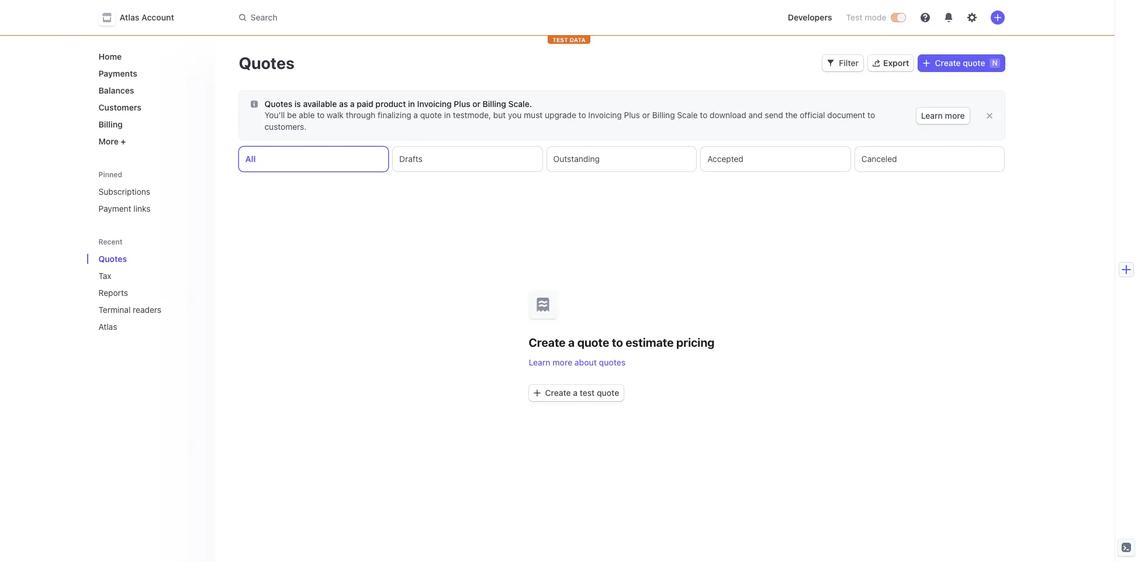 Task type: locate. For each thing, give the bounding box(es) containing it.
more
[[946, 111, 965, 120], [553, 357, 573, 367]]

accepted
[[708, 154, 744, 164]]

more up canceled button
[[946, 111, 965, 120]]

in
[[408, 99, 415, 109], [444, 110, 451, 120]]

1 vertical spatial in
[[444, 110, 451, 120]]

svg image for create a test quote
[[534, 389, 541, 396]]

billing up but
[[483, 99, 507, 109]]

svg image
[[924, 60, 931, 67]]

account
[[142, 12, 174, 22]]

0 vertical spatial atlas
[[120, 12, 140, 22]]

svg image inside "filter" popup button
[[828, 60, 835, 67]]

quote right 'finalizing'
[[420, 110, 442, 120]]

1 horizontal spatial svg image
[[534, 389, 541, 396]]

1 horizontal spatial plus
[[624, 110, 640, 120]]

in up 'finalizing'
[[408, 99, 415, 109]]

svg image left create a test quote
[[534, 389, 541, 396]]

must
[[524, 110, 543, 120]]

terminal readers link
[[94, 300, 190, 319]]

filter button
[[823, 55, 864, 71]]

as
[[339, 99, 348, 109]]

1 vertical spatial svg image
[[251, 101, 258, 108]]

quotes up you'll
[[265, 99, 293, 109]]

0 horizontal spatial more
[[553, 357, 573, 367]]

svg image
[[828, 60, 835, 67], [251, 101, 258, 108], [534, 389, 541, 396]]

atlas inside 'recent' element
[[99, 322, 117, 332]]

1 vertical spatial atlas
[[99, 322, 117, 332]]

or up "testmode,"
[[473, 99, 481, 109]]

to up quotes
[[612, 335, 623, 349]]

all button
[[239, 147, 388, 171]]

quotes inside 'recent' element
[[99, 254, 127, 264]]

learn more about quotes link
[[529, 357, 626, 367]]

0 horizontal spatial invoicing
[[417, 99, 452, 109]]

billing left scale
[[653, 110, 675, 120]]

0 horizontal spatial learn
[[529, 357, 551, 367]]

pricing
[[677, 335, 715, 349]]

more for learn more about quotes
[[553, 357, 573, 367]]

about
[[575, 357, 597, 367]]

1 horizontal spatial in
[[444, 110, 451, 120]]

quotes
[[599, 357, 626, 367]]

Search search field
[[232, 7, 562, 28]]

paid
[[357, 99, 374, 109]]

create up learn more about quotes link
[[529, 335, 566, 349]]

testmode,
[[453, 110, 491, 120]]

payments
[[99, 68, 137, 78]]

2 horizontal spatial svg image
[[828, 60, 835, 67]]

accepted button
[[701, 147, 851, 171]]

invoicing right "upgrade"
[[589, 110, 622, 120]]

create left test
[[545, 388, 571, 397]]

svg image left "is"
[[251, 101, 258, 108]]

payment
[[99, 204, 131, 213]]

0 horizontal spatial plus
[[454, 99, 471, 109]]

1 horizontal spatial learn
[[922, 111, 943, 120]]

in left "testmode,"
[[444, 110, 451, 120]]

export
[[884, 58, 910, 68]]

all
[[245, 154, 256, 164]]

test
[[553, 36, 568, 43]]

1 vertical spatial plus
[[624, 110, 640, 120]]

1 horizontal spatial atlas
[[120, 12, 140, 22]]

more for learn more
[[946, 111, 965, 120]]

invoicing
[[417, 99, 452, 109], [589, 110, 622, 120]]

a up learn more about quotes
[[569, 335, 575, 349]]

create right svg icon
[[936, 58, 961, 68]]

1 horizontal spatial or
[[643, 110, 650, 120]]

learn left about
[[529, 357, 551, 367]]

0 vertical spatial invoicing
[[417, 99, 452, 109]]

learn up canceled button
[[922, 111, 943, 120]]

0 horizontal spatial atlas
[[99, 322, 117, 332]]

terminal readers
[[99, 305, 161, 315]]

terminal
[[99, 305, 131, 315]]

0 vertical spatial quotes
[[239, 53, 295, 73]]

quotes is available as a paid product in invoicing plus or billing scale. you'll be able to walk through finalizing a quote in testmode, but you must upgrade to invoicing plus or billing scale to download and send the official document to customers.
[[265, 99, 876, 132]]

tab list containing all
[[239, 147, 1005, 171]]

tax link
[[94, 266, 190, 285]]

plus up outstanding "button"
[[624, 110, 640, 120]]

or
[[473, 99, 481, 109], [643, 110, 650, 120]]

atlas left account
[[120, 12, 140, 22]]

2 vertical spatial quotes
[[99, 254, 127, 264]]

pinned element
[[94, 182, 206, 218]]

a
[[350, 99, 355, 109], [414, 110, 418, 120], [569, 335, 575, 349], [573, 388, 578, 397]]

1 vertical spatial invoicing
[[589, 110, 622, 120]]

1 vertical spatial more
[[553, 357, 573, 367]]

0 vertical spatial create
[[936, 58, 961, 68]]

subscriptions link
[[94, 182, 206, 201]]

pinned navigation links element
[[94, 165, 209, 218]]

more left about
[[553, 357, 573, 367]]

atlas
[[120, 12, 140, 22], [99, 322, 117, 332]]

download
[[710, 110, 747, 120]]

billing up more +
[[99, 119, 123, 129]]

to
[[317, 110, 325, 120], [579, 110, 586, 120], [700, 110, 708, 120], [868, 110, 876, 120], [612, 335, 623, 349]]

quotes down search on the left top of the page
[[239, 53, 295, 73]]

to down available on the top left
[[317, 110, 325, 120]]

invoicing right product
[[417, 99, 452, 109]]

customers link
[[94, 98, 206, 117]]

1 horizontal spatial more
[[946, 111, 965, 120]]

atlas down the terminal
[[99, 322, 117, 332]]

billing
[[483, 99, 507, 109], [653, 110, 675, 120], [99, 119, 123, 129]]

payments link
[[94, 64, 206, 83]]

create
[[936, 58, 961, 68], [529, 335, 566, 349], [545, 388, 571, 397]]

1 horizontal spatial billing
[[483, 99, 507, 109]]

learn more about quotes
[[529, 357, 626, 367]]

export button
[[869, 55, 915, 71]]

0 vertical spatial more
[[946, 111, 965, 120]]

tab list
[[239, 147, 1005, 171]]

send
[[765, 110, 784, 120]]

quotes down recent
[[99, 254, 127, 264]]

customers
[[99, 102, 142, 112]]

to right scale
[[700, 110, 708, 120]]

1 vertical spatial create
[[529, 335, 566, 349]]

filter
[[840, 58, 859, 68]]

to right document
[[868, 110, 876, 120]]

but
[[494, 110, 506, 120]]

quotes
[[239, 53, 295, 73], [265, 99, 293, 109], [99, 254, 127, 264]]

create for create a test quote
[[545, 388, 571, 397]]

0 vertical spatial in
[[408, 99, 415, 109]]

atlas for atlas account
[[120, 12, 140, 22]]

0 horizontal spatial svg image
[[251, 101, 258, 108]]

a right 'finalizing'
[[414, 110, 418, 120]]

2 vertical spatial create
[[545, 388, 571, 397]]

learn more
[[922, 111, 965, 120]]

links
[[134, 204, 151, 213]]

1 vertical spatial quotes
[[265, 99, 293, 109]]

atlas inside button
[[120, 12, 140, 22]]

0 vertical spatial svg image
[[828, 60, 835, 67]]

walk
[[327, 110, 344, 120]]

svg image inside create a test quote link
[[534, 389, 541, 396]]

1 vertical spatial learn
[[529, 357, 551, 367]]

and
[[749, 110, 763, 120]]

finalizing
[[378, 110, 412, 120]]

learn for learn more
[[922, 111, 943, 120]]

learn more link
[[917, 108, 970, 124]]

help image
[[921, 13, 930, 22]]

plus
[[454, 99, 471, 109], [624, 110, 640, 120]]

1 horizontal spatial invoicing
[[589, 110, 622, 120]]

0 vertical spatial or
[[473, 99, 481, 109]]

plus up "testmode,"
[[454, 99, 471, 109]]

a right as
[[350, 99, 355, 109]]

test
[[847, 12, 863, 22]]

svg image left the filter
[[828, 60, 835, 67]]

drafts
[[400, 154, 423, 164]]

tax
[[99, 271, 111, 281]]

quote
[[964, 58, 986, 68], [420, 110, 442, 120], [578, 335, 610, 349], [597, 388, 620, 397]]

canceled
[[862, 154, 898, 164]]

or left scale
[[643, 110, 650, 120]]

2 vertical spatial svg image
[[534, 389, 541, 396]]

reports link
[[94, 283, 190, 302]]

a left test
[[573, 388, 578, 397]]

0 vertical spatial learn
[[922, 111, 943, 120]]

0 horizontal spatial billing
[[99, 119, 123, 129]]

balances
[[99, 85, 134, 95]]



Task type: vqa. For each thing, say whether or not it's contained in the screenshot.
Test mode checkbox
no



Task type: describe. For each thing, give the bounding box(es) containing it.
learn for learn more about quotes
[[529, 357, 551, 367]]

be
[[287, 110, 297, 120]]

payment links
[[99, 204, 151, 213]]

payment links link
[[94, 199, 206, 218]]

create a test quote link
[[529, 385, 624, 401]]

scale
[[678, 110, 698, 120]]

mode
[[865, 12, 887, 22]]

atlas account button
[[99, 9, 186, 26]]

billing link
[[94, 115, 206, 134]]

quotes inside the "quotes is available as a paid product in invoicing plus or billing scale. you'll be able to walk through finalizing a quote in testmode, but you must upgrade to invoicing plus or billing scale to download and send the official document to customers."
[[265, 99, 293, 109]]

create for create a quote to estimate pricing
[[529, 335, 566, 349]]

test mode
[[847, 12, 887, 22]]

create a quote to estimate pricing
[[529, 335, 715, 349]]

you'll
[[265, 110, 285, 120]]

atlas link
[[94, 317, 190, 336]]

quote left n on the right top of the page
[[964, 58, 986, 68]]

recent element
[[87, 249, 216, 336]]

able
[[299, 110, 315, 120]]

upgrade
[[545, 110, 577, 120]]

home link
[[94, 47, 206, 66]]

official
[[800, 110, 826, 120]]

subscriptions
[[99, 187, 150, 197]]

through
[[346, 110, 376, 120]]

developers link
[[784, 8, 837, 27]]

to right "upgrade"
[[579, 110, 586, 120]]

quote inside the "quotes is available as a paid product in invoicing plus or billing scale. you'll be able to walk through finalizing a quote in testmode, but you must upgrade to invoicing plus or billing scale to download and send the official document to customers."
[[420, 110, 442, 120]]

available
[[303, 99, 337, 109]]

recent
[[99, 237, 123, 246]]

atlas account
[[120, 12, 174, 22]]

more
[[99, 136, 119, 146]]

0 horizontal spatial in
[[408, 99, 415, 109]]

scale.
[[509, 99, 532, 109]]

core navigation links element
[[94, 47, 206, 151]]

quotes link
[[94, 249, 190, 268]]

create quote
[[936, 58, 986, 68]]

create a test quote
[[545, 388, 620, 397]]

quote up about
[[578, 335, 610, 349]]

data
[[570, 36, 586, 43]]

2 horizontal spatial billing
[[653, 110, 675, 120]]

is
[[295, 99, 301, 109]]

balances link
[[94, 81, 206, 100]]

Search text field
[[232, 7, 562, 28]]

+
[[121, 136, 126, 146]]

you
[[508, 110, 522, 120]]

0 vertical spatial plus
[[454, 99, 471, 109]]

more +
[[99, 136, 126, 146]]

reports
[[99, 288, 128, 298]]

outstanding
[[554, 154, 600, 164]]

document
[[828, 110, 866, 120]]

customers.
[[265, 122, 307, 132]]

canceled button
[[856, 147, 1005, 171]]

drafts button
[[393, 147, 543, 171]]

create for create quote
[[936, 58, 961, 68]]

billing inside "core navigation links" element
[[99, 119, 123, 129]]

developers
[[788, 12, 833, 22]]

svg image for filter
[[828, 60, 835, 67]]

atlas for atlas
[[99, 322, 117, 332]]

readers
[[133, 305, 161, 315]]

0 horizontal spatial or
[[473, 99, 481, 109]]

settings image
[[968, 13, 977, 22]]

home
[[99, 51, 122, 61]]

the
[[786, 110, 798, 120]]

test data
[[553, 36, 586, 43]]

n
[[993, 58, 998, 67]]

test
[[580, 388, 595, 397]]

quote right test
[[597, 388, 620, 397]]

search
[[251, 12, 278, 22]]

pinned
[[99, 170, 122, 179]]

1 vertical spatial or
[[643, 110, 650, 120]]

estimate
[[626, 335, 674, 349]]

outstanding button
[[547, 147, 697, 171]]

recent navigation links element
[[87, 232, 216, 336]]

product
[[376, 99, 406, 109]]



